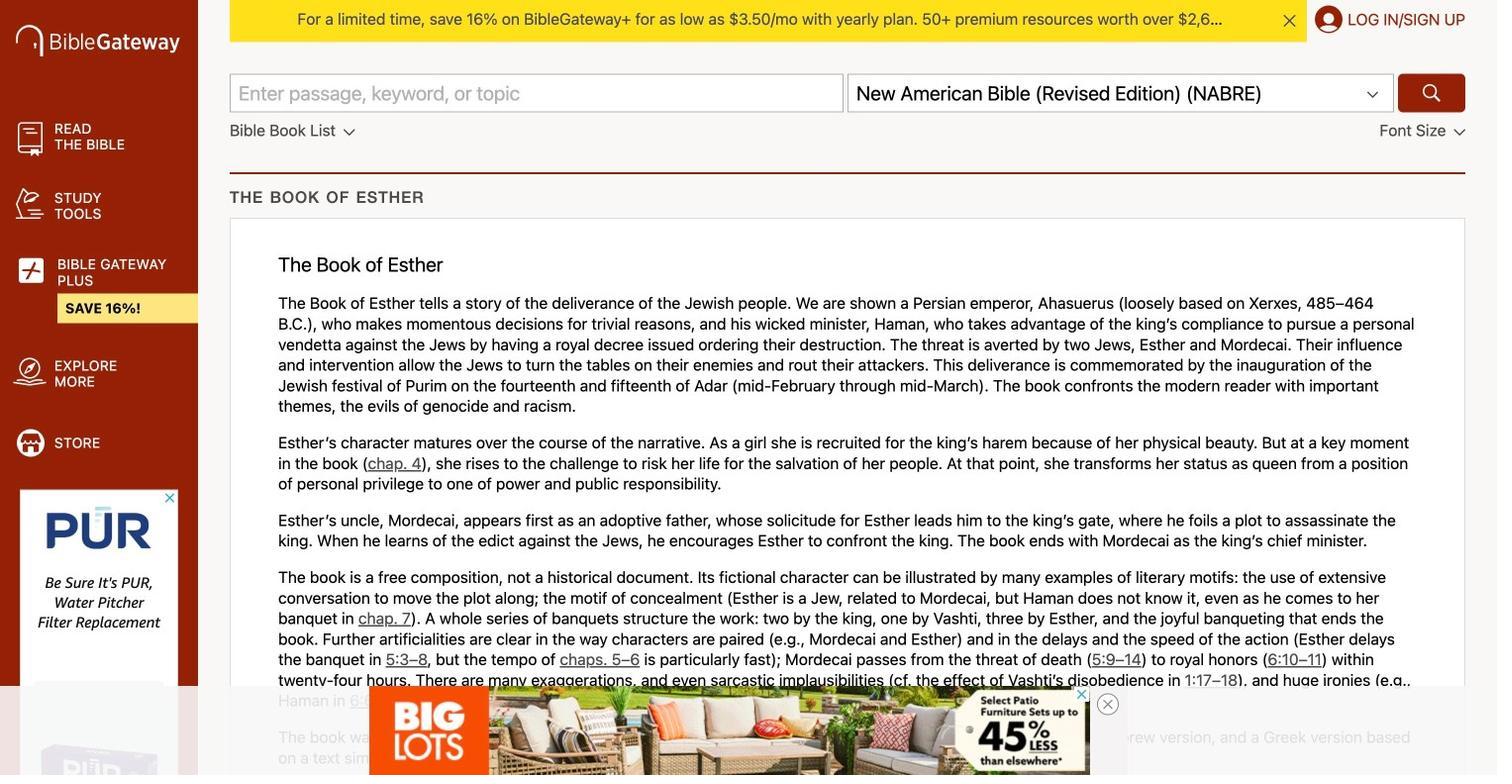 Task type: vqa. For each thing, say whether or not it's contained in the screenshot.
NEHEMIAH 13 icon
no



Task type: describe. For each thing, give the bounding box(es) containing it.
0 horizontal spatial advertisement element
[[20, 490, 178, 775]]

search image
[[1420, 81, 1444, 105]]

user notice alert
[[198, 0, 1497, 42]]

1 horizontal spatial advertisement element
[[369, 686, 1090, 775]]



Task type: locate. For each thing, give the bounding box(es) containing it.
None search field
[[230, 74, 1465, 112]]

advertisement element
[[20, 490, 178, 775], [369, 686, 1090, 775]]

group
[[230, 174, 1465, 218]]

Quick Search text field
[[230, 74, 844, 112]]



